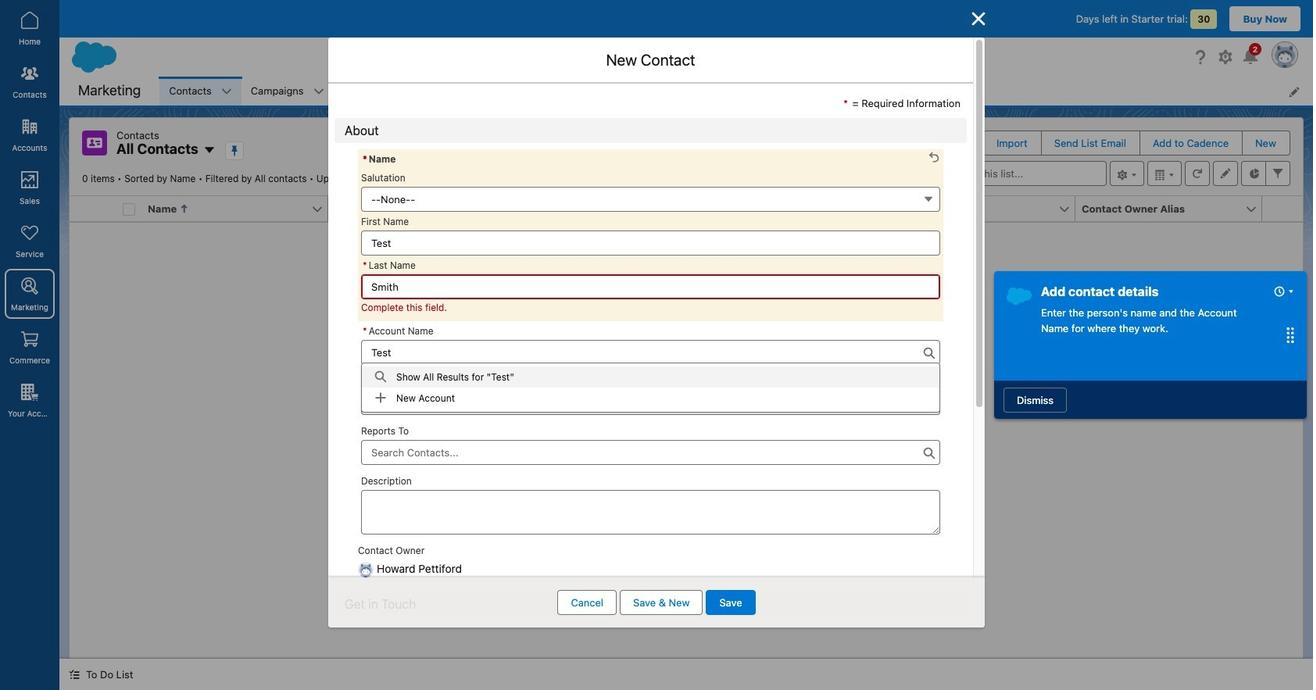 Task type: vqa. For each thing, say whether or not it's contained in the screenshot.
list box
yes



Task type: locate. For each thing, give the bounding box(es) containing it.
title element
[[515, 196, 712, 222]]

None text field
[[361, 490, 941, 534]]

2 list item from the left
[[242, 77, 334, 106]]

text default image
[[375, 392, 387, 404], [69, 670, 80, 681]]

1 horizontal spatial text default image
[[375, 392, 387, 404]]

action element
[[1263, 196, 1304, 222]]

list
[[160, 77, 1314, 106]]

4 list item from the left
[[420, 77, 486, 106]]

None text field
[[361, 390, 941, 415]]

inverse image
[[970, 9, 988, 28]]

option
[[362, 367, 940, 388], [362, 388, 940, 409]]

status
[[571, 333, 802, 521]]

3 list item from the left
[[334, 77, 420, 106]]

Salutation - Current Selection: --None-- button
[[361, 186, 941, 212]]

Search All Contacts list view. search field
[[920, 161, 1107, 186]]

item number image
[[70, 196, 117, 221]]

list item
[[160, 77, 242, 106], [242, 77, 334, 106], [334, 77, 420, 106], [420, 77, 486, 106]]

0 horizontal spatial text default image
[[69, 670, 80, 681]]

list box
[[361, 363, 941, 413]]

1 vertical spatial text default image
[[69, 670, 80, 681]]

cell
[[117, 196, 142, 222]]



Task type: describe. For each thing, give the bounding box(es) containing it.
account name element
[[328, 196, 525, 222]]

phone element
[[702, 196, 898, 222]]

name element
[[142, 196, 338, 222]]

contact owner alias element
[[1076, 196, 1272, 222]]

all contacts|contacts|list view element
[[69, 117, 1304, 659]]

email element
[[889, 196, 1085, 222]]

First Name text field
[[361, 230, 941, 255]]

1 option from the top
[[362, 367, 940, 388]]

Search Contacts... text field
[[361, 440, 941, 465]]

0 vertical spatial text default image
[[375, 392, 387, 404]]

2 option from the top
[[362, 388, 940, 409]]

action image
[[1263, 196, 1304, 221]]

select list display image
[[1148, 161, 1182, 186]]

item number element
[[70, 196, 117, 222]]

1 list item from the left
[[160, 77, 242, 106]]

text default image
[[375, 371, 387, 383]]

Search Accounts... text field
[[361, 340, 941, 365]]

cell inside "all contacts|contacts|list view" element
[[117, 196, 142, 222]]

list view controls image
[[1110, 161, 1145, 186]]

Last Name text field
[[361, 274, 941, 299]]

all contacts status
[[82, 173, 317, 185]]



